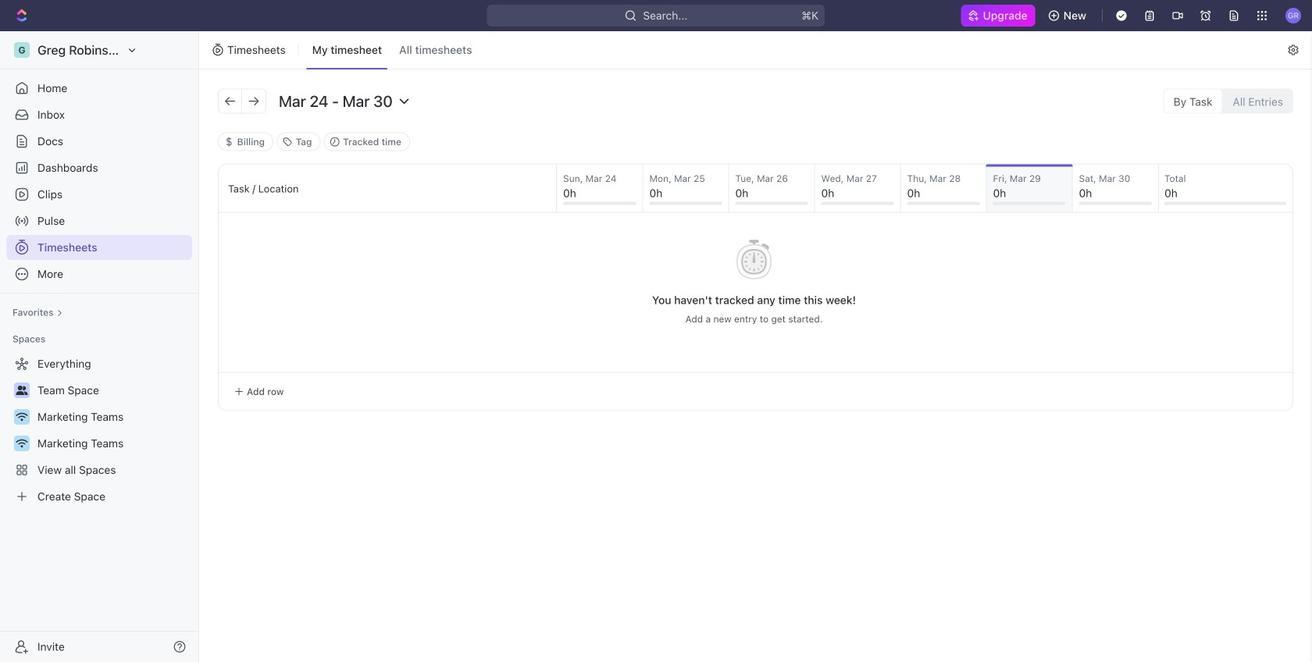 Task type: vqa. For each thing, say whether or not it's contained in the screenshot.
People field on the right top of page
no



Task type: describe. For each thing, give the bounding box(es) containing it.
user group image
[[16, 386, 28, 395]]

sidebar navigation
[[0, 31, 202, 663]]



Task type: locate. For each thing, give the bounding box(es) containing it.
tree inside sidebar navigation
[[6, 352, 192, 509]]

wifi image
[[16, 413, 28, 422]]

tree
[[6, 352, 192, 509]]

wifi image
[[16, 439, 28, 449]]

greg robinson's workspace, , element
[[14, 42, 30, 58]]



